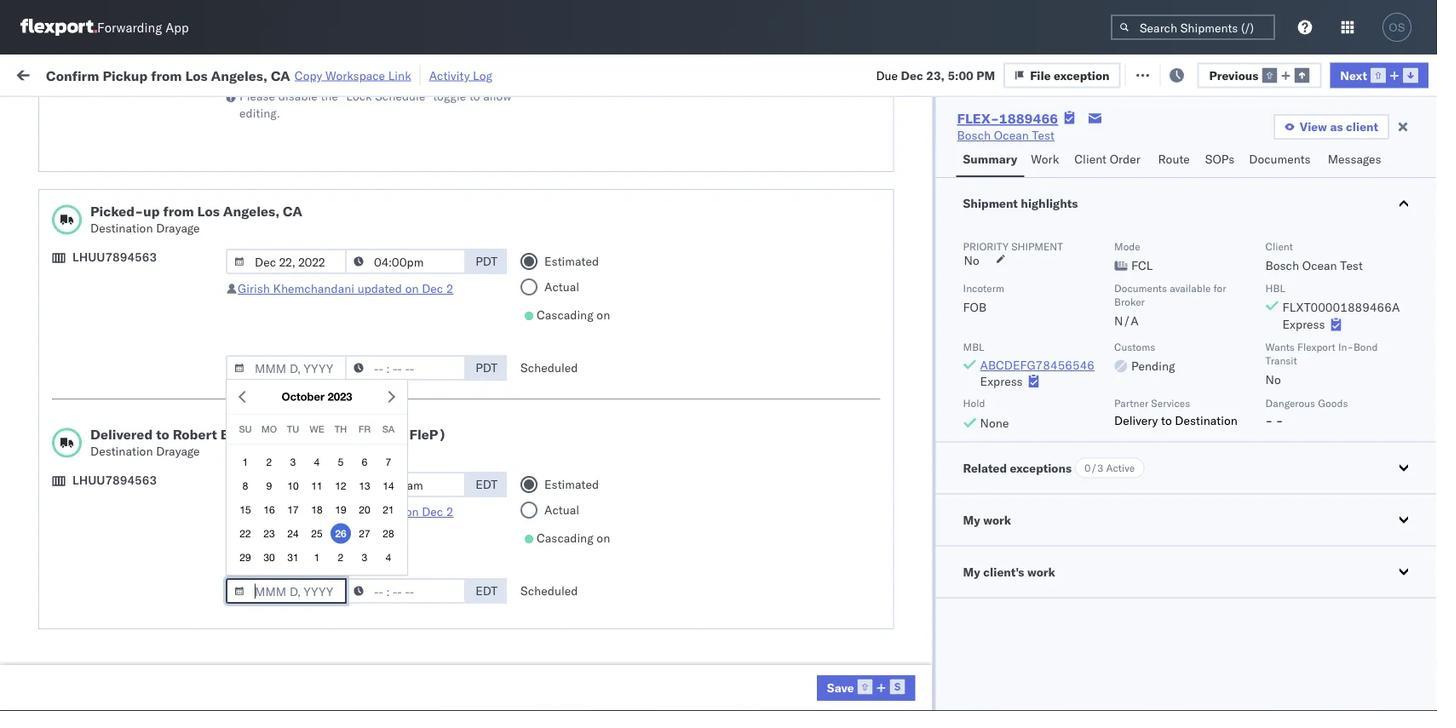 Task type: describe. For each thing, give the bounding box(es) containing it.
automotive
[[264, 426, 339, 443]]

0 horizontal spatial 4
[[314, 456, 320, 468]]

21 button
[[378, 500, 399, 520]]

9 resize handle column header from the left
[[1345, 132, 1366, 712]]

19
[[335, 504, 347, 516]]

2 right 21 button
[[447, 505, 454, 520]]

4 1846748 from the top
[[978, 253, 1030, 268]]

1 flex-1846748 from the top
[[941, 140, 1030, 155]]

n/a
[[1115, 314, 1139, 329]]

0 vertical spatial 23,
[[927, 68, 945, 82]]

0 horizontal spatial exception
[[1054, 68, 1110, 82]]

1 mdt, from the top
[[333, 178, 363, 193]]

client for order
[[1075, 152, 1107, 167]]

5 lagerfeld from the top
[[914, 665, 965, 680]]

2 mmm d, yyyy text field from the top
[[226, 355, 347, 381]]

schedule delivery appointment for 12:59 am mst, dec 14, 2022
[[39, 364, 210, 379]]

pickup for first schedule pickup from los angeles, ca button from the top
[[93, 131, 130, 146]]

edt for steering's -- : -- -- text box
[[476, 584, 498, 599]]

schedule pickup from los angeles, ca button for test123456
[[39, 167, 242, 203]]

2 6:30 pm mst, jan 30, 2023 from the top
[[274, 665, 430, 680]]

message (0)
[[228, 66, 298, 81]]

4 resize handle column header from the left
[[603, 132, 624, 712]]

ocean fcl for third schedule pickup from los angeles, ca button
[[522, 253, 581, 268]]

3 12:59 from the top
[[274, 253, 308, 268]]

mst, for schedule pickup from los angeles, ca button associated with maeu9736123
[[333, 440, 362, 455]]

19 button
[[331, 500, 351, 520]]

schedule pickup from rotterdam, netherlands link for 2nd schedule pickup from rotterdam, netherlands button from the bottom
[[39, 505, 242, 539]]

5 resize handle column header from the left
[[714, 132, 735, 712]]

3 2130387 from the top
[[978, 590, 1030, 605]]

6 resize handle column header from the left
[[885, 132, 905, 712]]

-- : -- -- text field for ca
[[345, 249, 466, 274]]

25
[[311, 528, 323, 540]]

link
[[388, 68, 411, 83]]

nov for test123456's schedule pickup from los angeles, ca link
[[366, 178, 388, 193]]

3 schedule pickup from los angeles, ca link from the top
[[39, 243, 242, 277]]

759 at risk
[[313, 66, 372, 81]]

nov for 12:59 am mdt, nov 5, 2022 schedule delivery appointment link
[[366, 215, 388, 230]]

my client's work
[[964, 565, 1056, 580]]

client
[[1347, 119, 1379, 134]]

related exceptions
[[964, 461, 1072, 476]]

schedule delivery appointment link for 12:59 am mdt, nov 5, 2022
[[39, 214, 210, 231]]

6 button
[[355, 452, 375, 473]]

confirm pickup from rotterdam, netherlands link
[[39, 693, 242, 712]]

3 resize handle column header from the left
[[493, 132, 513, 712]]

activity log
[[429, 68, 493, 83]]

1 horizontal spatial file exception
[[1148, 66, 1227, 81]]

girish khemchandani updated on dec 2 for 2nd girish khemchandani updated on dec 2 button from the bottom
[[238, 281, 454, 296]]

1 horizontal spatial 4
[[386, 552, 392, 564]]

0/3 active
[[1085, 462, 1136, 475]]

please disable the "lock schedule" toggle to allow editing.
[[240, 89, 512, 121]]

actual for picked-up from los angeles, ca
[[545, 280, 580, 295]]

girish khemchandani updated on dec 2 for 2nd girish khemchandani updated on dec 2 button from the top of the page
[[238, 505, 454, 520]]

2 account from the top
[[831, 515, 876, 530]]

schedule delivery appointment button for 12:59 am mdt, nov 5, 2022
[[39, 214, 210, 232]]

progress
[[266, 106, 308, 118]]

shipment
[[1012, 240, 1064, 253]]

1 hlxu6269489, from the top
[[1141, 140, 1228, 155]]

3 schedule pickup from los angeles, ca from the top
[[39, 243, 230, 275]]

schedule pickup from los angeles, ca link for maeu9736123
[[39, 430, 242, 464]]

4 ceau7522281, from the top
[[1050, 252, 1138, 267]]

upload customs clearance documents inside button
[[39, 281, 187, 313]]

pickup for abcdefg78456546 schedule pickup from los angeles, ca button
[[93, 318, 130, 333]]

11 button
[[307, 476, 327, 496]]

-- : -- -- text field for steering
[[345, 579, 466, 604]]

2 horizontal spatial bosch ocean test
[[958, 128, 1055, 143]]

schedule pickup from los angeles, ca button for abcdefg78456546
[[39, 318, 242, 353]]

2 resize handle column header from the left
[[433, 132, 453, 712]]

save button
[[817, 676, 916, 702]]

1 omkar from the top
[[1374, 140, 1410, 155]]

5 account from the top
[[831, 665, 876, 680]]

actions
[[1387, 139, 1422, 152]]

confirm delivery
[[39, 402, 130, 417]]

partner
[[1115, 397, 1149, 410]]

0 horizontal spatial file
[[1031, 68, 1052, 82]]

8
[[243, 480, 248, 492]]

5 ceau7522281, hlxu6269489, hlxu8034992 from the top
[[1050, 290, 1315, 305]]

759
[[313, 66, 335, 81]]

2 ceau7522281, hlxu6269489, hlxu8034992 from the top
[[1050, 177, 1315, 192]]

messages button
[[1322, 144, 1391, 177]]

5
[[338, 456, 344, 468]]

dec up fr
[[358, 403, 380, 418]]

flex-1889466 for schedule delivery appointment
[[941, 365, 1030, 380]]

0 horizontal spatial bosch ocean test
[[632, 178, 730, 193]]

2 flex-2130384 from the top
[[941, 665, 1030, 680]]

ocean fcl for schedule delivery appointment button associated with 6:30 pm mst, jan 30, 2023
[[522, 628, 581, 643]]

0 horizontal spatial 2 button
[[259, 452, 280, 473]]

mbl/mawb
[[1161, 139, 1220, 152]]

batch action button
[[1317, 61, 1428, 87]]

integration for schedule delivery appointment link for 9:30 pm mst, jan 23, 2023
[[743, 478, 802, 493]]

lagerfeld for schedule delivery appointment link associated with 6:30 pm mst, jan 30, 2023
[[914, 628, 965, 643]]

los down picked-up from los angeles, ca destination drayage
[[161, 243, 180, 258]]

workspace
[[326, 68, 385, 83]]

netherlands for 'schedule pickup from rotterdam, netherlands' link for 2nd schedule pickup from rotterdam, netherlands button from the bottom
[[39, 523, 106, 538]]

workitem
[[19, 139, 63, 152]]

flex- for upload customs clearance documents button
[[941, 290, 978, 305]]

flexport
[[1298, 341, 1336, 353]]

schedule pickup from los angeles, ca for --
[[39, 543, 230, 575]]

flex- for 2nd schedule pickup from rotterdam, netherlands button from the bottom
[[941, 515, 978, 530]]

10 ocean fcl from the top
[[522, 665, 581, 680]]

16
[[264, 504, 275, 516]]

1 horizontal spatial exception
[[1171, 66, 1227, 81]]

wants
[[1266, 341, 1296, 353]]

due
[[877, 68, 898, 82]]

"lock
[[341, 89, 372, 104]]

2 30, from the top
[[379, 665, 397, 680]]

october
[[282, 390, 325, 404]]

17
[[288, 504, 299, 516]]

delivery for 6:30 pm mst, jan 30, 2023
[[93, 627, 137, 642]]

estimated for picked-up from los angeles, ca
[[545, 254, 599, 269]]

7:00 am mst, dec 24, 2022
[[274, 403, 434, 418]]

0 horizontal spatial 4 button
[[307, 452, 327, 473]]

los inside picked-up from los angeles, ca destination drayage
[[197, 203, 220, 220]]

1 5, from the top
[[391, 178, 402, 193]]

3 1846748 from the top
[[978, 215, 1030, 230]]

9:30 pm mst, jan 23, 2023 for schedule delivery appointment
[[274, 478, 430, 493]]

for inside the documents available for broker n/a
[[1214, 282, 1227, 295]]

shipment highlights
[[964, 196, 1079, 211]]

view
[[1301, 119, 1328, 134]]

3 ceau7522281, from the top
[[1050, 215, 1138, 230]]

3 account from the top
[[831, 590, 876, 605]]

los down upload customs clearance documents button
[[161, 318, 180, 333]]

2 right 9,
[[447, 281, 454, 296]]

2 upload customs clearance documents link from the top
[[39, 580, 242, 614]]

2 schedule pickup from rotterdam, netherlands from the top
[[39, 656, 221, 688]]

2 6:30 from the top
[[274, 665, 300, 680]]

sops button
[[1199, 144, 1243, 177]]

1 schedule pickup from rotterdam, netherlands button from the top
[[39, 505, 242, 541]]

filtered by:
[[17, 104, 78, 119]]

cascading on for picked-up from los angeles, ca
[[537, 308, 611, 323]]

1 upload customs clearance documents link from the top
[[39, 280, 242, 314]]

2 12:59 from the top
[[274, 215, 308, 230]]

clearance for 1st upload customs clearance documents link from the bottom of the page
[[132, 581, 187, 596]]

2 mdt, from the top
[[333, 215, 363, 230]]

1889466 for confirm delivery
[[978, 403, 1030, 418]]

delivery for 9:30 pm mst, jan 23, 2023
[[93, 477, 137, 492]]

4 flex-1846748 from the top
[[941, 253, 1030, 268]]

1 horizontal spatial bosch ocean test
[[743, 178, 841, 193]]

flex- for schedule pickup from los angeles, ca button for test123456
[[941, 178, 978, 193]]

2 ceau7522281, from the top
[[1050, 177, 1138, 192]]

3 9:30 from the top
[[274, 590, 300, 605]]

16 button
[[259, 500, 280, 520]]

confirm pickup from rotterdam, netherlands
[[39, 693, 214, 712]]

2 schedule pickup from rotterdam, netherlands button from the top
[[39, 655, 242, 691]]

1 1846748 from the top
[[978, 140, 1030, 155]]

1 horizontal spatial 4 button
[[378, 548, 399, 568]]

flexport. image
[[20, 19, 97, 36]]

os button
[[1378, 8, 1418, 47]]

1 ceau7522281, from the top
[[1050, 140, 1138, 155]]

dec right 9,
[[422, 281, 443, 296]]

2 1846748 from the top
[[978, 178, 1030, 193]]

karl for 'schedule pickup from rotterdam, netherlands' link for 2nd schedule pickup from rotterdam, netherlands button from the bottom
[[889, 515, 911, 530]]

5 flex-1846748 from the top
[[941, 290, 1030, 305]]

3 ceau7522281, hlxu6269489, hlxu8034992 from the top
[[1050, 215, 1315, 230]]

14 button
[[378, 476, 399, 496]]

0 vertical spatial 3 button
[[283, 452, 303, 473]]

netherlands for the confirm pickup from rotterdam, netherlands link
[[39, 710, 106, 712]]

1 horizontal spatial 2 button
[[331, 548, 351, 568]]

numbers for container numbers
[[1050, 146, 1092, 159]]

app
[[165, 19, 189, 35]]

dec right due
[[901, 68, 924, 82]]

drayage inside picked-up from los angeles, ca destination drayage
[[156, 221, 200, 236]]

7 resize handle column header from the left
[[1021, 132, 1042, 712]]

flex-1889466 up summary
[[958, 110, 1059, 127]]

1 girish khemchandani updated on dec 2 button from the top
[[238, 281, 454, 296]]

26
[[335, 528, 347, 540]]

hlxu8034992 for first upload customs clearance documents link
[[1231, 290, 1315, 305]]

1 30, from the top
[[379, 628, 397, 643]]

ca inside picked-up from los angeles, ca destination drayage
[[283, 203, 303, 220]]

2 5, from the top
[[391, 215, 402, 230]]

maeu9408431 for 9:30 pm mst, jan 23, 2023
[[1161, 478, 1247, 493]]

flex- for abcdefg78456546 schedule pickup from los angeles, ca button
[[941, 328, 978, 343]]

express for mbl
[[981, 374, 1023, 389]]

0 vertical spatial my work
[[17, 62, 93, 85]]

edt for -- : -- -- text field corresponding to steering
[[476, 477, 498, 492]]

2 down 26
[[338, 552, 344, 564]]

1889466 for schedule delivery appointment
[[978, 365, 1030, 380]]

los up picked-up from los angeles, ca destination drayage
[[161, 168, 180, 183]]

sops
[[1206, 152, 1235, 167]]

4 account from the top
[[831, 628, 876, 643]]

import
[[144, 66, 182, 81]]

1 test123456 from the top
[[1161, 140, 1233, 155]]

integration for schedule delivery appointment link associated with 6:30 pm mst, jan 30, 2023
[[743, 628, 802, 643]]

goods
[[1319, 397, 1349, 410]]

18
[[311, 504, 323, 516]]

5 integration test account - karl lagerfeld from the top
[[743, 665, 965, 680]]

delivery for 12:59 am mdt, nov 5, 2022
[[93, 214, 137, 229]]

2 upload customs clearance documents from the top
[[39, 581, 187, 613]]

mbl/mawb numbers button
[[1152, 136, 1348, 153]]

sa
[[383, 424, 395, 435]]

0 horizontal spatial work
[[185, 66, 215, 81]]

dec right 21 button
[[422, 505, 443, 520]]

4 ceau7522281, hlxu6269489, hlxu8034992 from the top
[[1050, 252, 1315, 267]]

lhuu7894563 for delivered to robert bosch automotive steering (flep)
[[72, 473, 157, 488]]

24 button
[[283, 524, 303, 544]]

snoozed
[[353, 106, 392, 118]]

flex- for -- schedule pickup from los angeles, ca button
[[941, 553, 978, 568]]

28,
[[379, 590, 397, 605]]

2 khemchandani from the top
[[273, 505, 355, 520]]

abcdefg78456546 for schedule pickup from los angeles, ca
[[1161, 328, 1276, 343]]

save
[[828, 681, 855, 696]]

my for my work button
[[964, 513, 981, 528]]

los left '29'
[[161, 543, 180, 558]]

test123456 for 12:00 am mst, nov 9, 2022
[[1161, 290, 1233, 305]]

omkar for schedule pickup from los angeles, ca
[[1374, 178, 1410, 193]]

my client's work button
[[936, 547, 1438, 598]]

dec left '14,'
[[365, 365, 388, 380]]

1 lhuu7894563, from the top
[[1050, 327, 1138, 342]]

1 for left 1 button
[[243, 456, 248, 468]]

jaehyung ch
[[1374, 478, 1438, 493]]

schedule for schedule delivery appointment button related to 9:30 pm mst, jan 23, 2023
[[39, 477, 90, 492]]

0 vertical spatial work
[[49, 62, 93, 85]]

1 6:30 pm mst, jan 30, 2023 from the top
[[274, 628, 430, 643]]

3 mdt, from the top
[[333, 253, 363, 268]]

bosch inside the delivered to robert bosch automotive steering (flep) destination drayage
[[221, 426, 261, 443]]

ocean fcl for abcdefg78456546 schedule pickup from los angeles, ca button
[[522, 328, 581, 343]]

schedule for 2nd schedule pickup from rotterdam, netherlands button from the bottom
[[39, 506, 90, 521]]

Search Shipments (/) text field
[[1112, 14, 1276, 40]]

omkar sava for schedule pickup from los angeles, ca
[[1374, 178, 1438, 193]]

1 6:30 from the top
[[274, 628, 300, 643]]

30 button
[[259, 548, 280, 568]]

delivery inside partner services delivery to destination
[[1115, 413, 1159, 428]]

flxt00001889466a
[[1283, 300, 1401, 315]]

1 uetu5238478 from the top
[[1141, 327, 1224, 342]]

hlxu6269489, for upload customs clearance documents button
[[1141, 290, 1228, 305]]

1 horizontal spatial 1 button
[[307, 548, 327, 568]]

ocean fcl for upload customs clearance documents button
[[522, 290, 581, 305]]

from inside confirm pickup from rotterdam, netherlands
[[126, 693, 151, 708]]

next button
[[1331, 62, 1429, 88]]

1 updated from the top
[[358, 281, 402, 296]]

schedule for schedule delivery appointment button associated with 12:59 am mst, dec 14, 2022
[[39, 364, 90, 379]]

8 resize handle column header from the left
[[1132, 132, 1152, 712]]

nov for 4th schedule pickup from los angeles, ca link from the bottom of the page
[[366, 253, 388, 268]]

--
[[1161, 553, 1176, 568]]

los right import
[[185, 67, 208, 84]]

1 schedule pickup from los angeles, ca link from the top
[[39, 130, 242, 164]]

15 button
[[235, 500, 256, 520]]

flex-1889466 for schedule pickup from los angeles, ca
[[941, 328, 1030, 343]]

3 karl from the top
[[889, 590, 911, 605]]

0 vertical spatial 3
[[290, 456, 296, 468]]

3 lagerfeld from the top
[[914, 590, 965, 605]]

track
[[433, 66, 461, 81]]

0 vertical spatial no
[[965, 253, 980, 268]]

schedule for abcdefg78456546 schedule pickup from los angeles, ca button
[[39, 318, 90, 333]]

10
[[288, 480, 299, 492]]

due dec 23, 5:00 pm
[[877, 68, 996, 82]]

abcdefg78456546 for confirm delivery
[[1161, 403, 1276, 418]]

in-
[[1339, 341, 1354, 353]]

0 horizontal spatial 1 button
[[235, 452, 256, 473]]

1 account from the top
[[831, 478, 876, 493]]

previous
[[1210, 68, 1259, 82]]

my work button
[[936, 495, 1438, 546]]

2 2130384 from the top
[[978, 665, 1030, 680]]

5 karl from the top
[[889, 665, 911, 680]]

batch action
[[1343, 66, 1417, 81]]

1 schedule pickup from los angeles, ca button from the top
[[39, 130, 242, 166]]

1 girish from the top
[[238, 281, 270, 296]]

1 khemchandani from the top
[[273, 281, 355, 296]]

schedule delivery appointment for 12:59 am mdt, nov 5, 2022
[[39, 214, 210, 229]]

scheduled for picked-up from los angeles, ca
[[521, 361, 578, 375]]

1 lhuu7894563, uetu5238478 from the top
[[1050, 327, 1224, 342]]

month  2023-10 element
[[232, 450, 402, 570]]

12:59 am mdt, nov 5, 2022 for test123456's schedule pickup from los angeles, ca link
[[274, 178, 435, 193]]

schedule delivery appointment link for 12:59 am mst, dec 14, 2022
[[39, 364, 210, 381]]

ready
[[130, 106, 160, 118]]

1 omkar sava from the top
[[1374, 140, 1438, 155]]

ocean fcl for 2nd schedule pickup from rotterdam, netherlands button from the bottom
[[522, 515, 581, 530]]

8 ocean fcl from the top
[[522, 590, 581, 605]]

bosch inside client bosch ocean test incoterm fob
[[1266, 258, 1300, 273]]

3 flex-2130387 from the top
[[941, 590, 1030, 605]]

upload inside button
[[39, 281, 78, 296]]

appointment for 6:30 pm mst, jan 30, 2023
[[140, 627, 210, 642]]

documents available for broker n/a
[[1115, 282, 1227, 329]]

import work button
[[137, 55, 222, 93]]

flex-1889466 for confirm delivery
[[941, 403, 1030, 418]]

1889466 for schedule pickup from los angeles, ca
[[978, 328, 1030, 343]]

integration test account - karl lagerfeld for schedule delivery appointment link associated with 6:30 pm mst, jan 30, 2023
[[743, 628, 965, 643]]

shipment
[[964, 196, 1019, 211]]

1889466 up 'work' button
[[1000, 110, 1059, 127]]

uetu5238478 for 12:59 am mst, dec 14, 2022
[[1141, 365, 1224, 380]]

5 ceau7522281, from the top
[[1050, 290, 1138, 305]]

abcdefg78456546 down mbl on the right top of page
[[981, 358, 1095, 373]]

tu
[[287, 424, 299, 435]]

active
[[1107, 462, 1136, 475]]

1 vertical spatial 3 button
[[355, 548, 375, 568]]



Task type: vqa. For each thing, say whether or not it's contained in the screenshot.


Task type: locate. For each thing, give the bounding box(es) containing it.
1 vertical spatial 3
[[362, 552, 368, 564]]

1 lagerfeld from the top
[[914, 478, 965, 493]]

mbl/mawb numbers
[[1161, 139, 1265, 152]]

2 lagerfeld from the top
[[914, 515, 965, 530]]

1 pdt from the top
[[476, 254, 498, 269]]

5 1846748 from the top
[[978, 290, 1030, 305]]

1 vertical spatial mmm d, yyyy text field
[[226, 355, 347, 381]]

0 vertical spatial client
[[1075, 152, 1107, 167]]

1 horizontal spatial work
[[984, 513, 1012, 528]]

we
[[310, 424, 324, 435]]

lhuu7894563, uetu5238478 for 7:00 am mst, dec 24, 2022
[[1050, 402, 1224, 417]]

schedule for -- schedule pickup from los angeles, ca button
[[39, 543, 90, 558]]

3 appointment from the top
[[140, 477, 210, 492]]

schedule delivery appointment link for 6:30 pm mst, jan 30, 2023
[[39, 626, 210, 643]]

clearance inside button
[[132, 281, 187, 296]]

my left 'client's'
[[964, 565, 981, 580]]

1 horizontal spatial no
[[1266, 372, 1282, 387]]

test123456 for 12:59 am mdt, nov 5, 2022
[[1161, 178, 1233, 193]]

0 vertical spatial cascading on
[[537, 308, 611, 323]]

my inside 'button'
[[964, 565, 981, 580]]

disable
[[279, 89, 318, 104]]

clearance for first upload customs clearance documents link
[[132, 281, 187, 296]]

mst, for -- schedule pickup from los angeles, ca button
[[333, 553, 362, 568]]

copy workspace link button
[[295, 68, 411, 83]]

1 flex-2130384 from the top
[[941, 628, 1030, 643]]

mmm d, yyyy text field up october
[[226, 355, 347, 381]]

schedule for 12:59 am mdt, nov 5, 2022's schedule delivery appointment button
[[39, 214, 90, 229]]

4 12:59 from the top
[[274, 365, 308, 380]]

2 vertical spatial uetu5238478
[[1141, 402, 1224, 417]]

2 maeu9408431 from the top
[[1161, 590, 1247, 605]]

schedule for schedule pickup from los angeles, ca button for test123456
[[39, 168, 90, 183]]

1 vertical spatial 2 button
[[331, 548, 351, 568]]

lhuu7894563, uetu5238478 down pending at the bottom right of the page
[[1050, 402, 1224, 417]]

girish khemchandani updated on dec 2 button up the 12:59 am mst, dec 14, 2022
[[238, 281, 454, 296]]

no inside "wants flexport in-bond transit no"
[[1266, 372, 1282, 387]]

pickup for second schedule pickup from rotterdam, netherlands button from the top of the page
[[93, 656, 130, 671]]

flex- for schedule delivery appointment button related to 9:30 pm mst, jan 23, 2023
[[941, 478, 978, 493]]

1846748 up shipment
[[978, 178, 1030, 193]]

2130387
[[978, 478, 1030, 493], [978, 515, 1030, 530], [978, 590, 1030, 605]]

schedule pickup from los angeles, ca for abcdefg78456546
[[39, 318, 230, 350]]

ocean fcl for schedule delivery appointment button associated with 12:59 am mst, dec 14, 2022
[[522, 365, 581, 380]]

to down services
[[1162, 413, 1173, 428]]

priority shipment
[[964, 240, 1064, 253]]

1 resize handle column header from the left
[[244, 132, 264, 712]]

destination
[[90, 221, 153, 236], [1176, 413, 1238, 428], [90, 444, 153, 459]]

1 vertical spatial schedule pickup from rotterdam, netherlands link
[[39, 655, 242, 689]]

my work up the flex-1662119
[[964, 513, 1012, 528]]

to inside the delivered to robert bosch automotive steering (flep) destination drayage
[[156, 426, 169, 443]]

schedule pickup from los angeles, ca link for test123456
[[39, 167, 242, 202]]

angeles, inside picked-up from los angeles, ca destination drayage
[[223, 203, 280, 220]]

confirm pickup from los angeles, ca copy workspace link
[[46, 67, 411, 84]]

1 hlxu8034992 from the top
[[1231, 140, 1315, 155]]

flex- for third schedule pickup from los angeles, ca button
[[941, 253, 978, 268]]

in
[[254, 106, 263, 118]]

5 integration from the top
[[743, 665, 802, 680]]

delivery for 7:00 am mst, dec 24, 2022
[[86, 402, 130, 417]]

0 vertical spatial drayage
[[156, 221, 200, 236]]

2 gvcu5265864 from the top
[[1050, 590, 1134, 605]]

6 schedule pickup from los angeles, ca button from the top
[[39, 543, 242, 578]]

netherlands for second schedule pickup from rotterdam, netherlands button from the top of the page 'schedule pickup from rotterdam, netherlands' link
[[39, 673, 106, 688]]

file exception button
[[1121, 61, 1238, 87], [1121, 61, 1238, 87], [1004, 62, 1121, 88], [1004, 62, 1121, 88]]

no down priority at right
[[965, 253, 980, 268]]

schedule delivery appointment up the confirm delivery
[[39, 364, 210, 379]]

flex-1846748 up shipment
[[941, 178, 1030, 193]]

work inside my client's work 'button'
[[1028, 565, 1056, 580]]

work right import
[[185, 66, 215, 81]]

1 vertical spatial girish khemchandani updated on dec 2
[[238, 505, 454, 520]]

22 button
[[235, 524, 256, 544]]

6 ocean fcl from the top
[[522, 478, 581, 493]]

2 girish khemchandani updated on dec 2 button from the top
[[238, 505, 454, 520]]

to
[[470, 89, 480, 104], [1162, 413, 1173, 428], [156, 426, 169, 443]]

integration for 'schedule pickup from rotterdam, netherlands' link for 2nd schedule pickup from rotterdam, netherlands button from the bottom
[[743, 515, 802, 530]]

client order
[[1075, 152, 1141, 167]]

3 up 10
[[290, 456, 296, 468]]

schedule pickup from los angeles, ca for maeu9736123
[[39, 431, 230, 463]]

7
[[386, 456, 392, 468]]

work up by:
[[49, 62, 93, 85]]

lhuu7894563, up msdu7304509
[[1050, 402, 1138, 417]]

maeu9736123
[[1161, 440, 1247, 455]]

0 vertical spatial 6:30 pm mst, jan 30, 2023
[[274, 628, 430, 643]]

delivered to robert bosch automotive steering (flep) destination drayage
[[90, 426, 447, 459]]

abcdefg78456546
[[1161, 328, 1276, 343], [981, 358, 1095, 373], [1161, 365, 1276, 380], [1161, 403, 1276, 418]]

0 vertical spatial girish khemchandani updated on dec 2 button
[[238, 281, 454, 296]]

mmm d, yyyy text field up the 17
[[226, 472, 347, 498]]

delivery for 12:59 am mst, dec 14, 2022
[[93, 364, 137, 379]]

11 schedule from the top
[[39, 627, 90, 642]]

incoterm
[[964, 282, 1005, 295]]

schedule delivery appointment up confirm pickup from rotterdam, netherlands
[[39, 627, 210, 642]]

numbers
[[1223, 139, 1265, 152], [1050, 146, 1092, 159]]

11
[[311, 480, 323, 492]]

pickup
[[103, 67, 148, 84], [93, 131, 130, 146], [93, 168, 130, 183], [93, 243, 130, 258], [93, 318, 130, 333], [93, 431, 130, 446], [93, 506, 130, 521], [93, 543, 130, 558], [93, 656, 130, 671], [86, 693, 123, 708]]

10 resize handle column header from the left
[[1407, 132, 1428, 712]]

my work inside my work button
[[964, 513, 1012, 528]]

2 flex-2130387 from the top
[[941, 515, 1030, 530]]

3 schedule delivery appointment link from the top
[[39, 476, 210, 493]]

customs for first upload customs clearance documents link
[[81, 281, 129, 296]]

lhuu7894563, uetu5238478
[[1050, 327, 1224, 342], [1050, 365, 1224, 380], [1050, 402, 1224, 417]]

appointment for 12:59 am mdt, nov 5, 2022
[[140, 214, 210, 229]]

client inside button
[[1075, 152, 1107, 167]]

2 uetu5238478 from the top
[[1141, 365, 1224, 380]]

schedule delivery appointment up upload customs clearance documents button
[[39, 214, 210, 229]]

1846748 up incoterm
[[978, 253, 1030, 268]]

my up the filtered
[[17, 62, 44, 85]]

1 horizontal spatial my work
[[964, 513, 1012, 528]]

3 5, from the top
[[391, 253, 402, 268]]

5 schedule pickup from los angeles, ca link from the top
[[39, 430, 242, 464]]

hlxu6269489, for 12:59 am mdt, nov 5, 2022's schedule delivery appointment button
[[1141, 215, 1228, 230]]

0 horizontal spatial to
[[156, 426, 169, 443]]

schedule"
[[375, 89, 430, 104]]

3 omkar from the top
[[1374, 215, 1410, 230]]

jaehyung
[[1374, 478, 1424, 493]]

file exception up container
[[1031, 68, 1110, 82]]

1 vertical spatial scheduled
[[521, 584, 578, 599]]

1846748 down priority shipment
[[978, 290, 1030, 305]]

0 vertical spatial 4
[[314, 456, 320, 468]]

shipment highlights button
[[936, 178, 1438, 229]]

6 schedule pickup from los angeles, ca from the top
[[39, 543, 230, 575]]

actual for delivered to robert bosch automotive steering (flep)
[[545, 503, 580, 518]]

0 vertical spatial lhuu7894563, uetu5238478
[[1050, 327, 1224, 342]]

2 cascading from the top
[[537, 531, 594, 546]]

1 vertical spatial work
[[1032, 152, 1060, 167]]

0 vertical spatial 2130384
[[978, 628, 1030, 643]]

scheduled for delivered to robert bosch automotive steering (flep)
[[521, 584, 578, 599]]

0 vertical spatial clearance
[[132, 281, 187, 296]]

1 vertical spatial girish khemchandani updated on dec 2 button
[[238, 505, 454, 520]]

12:00
[[274, 290, 308, 305]]

lhuu7894563 for picked-up from los angeles, ca
[[72, 250, 157, 265]]

2130387 for schedule pickup from rotterdam, netherlands
[[978, 515, 1030, 530]]

2 netherlands from the top
[[39, 673, 106, 688]]

2 sava from the top
[[1413, 178, 1438, 193]]

2 vertical spatial mmm d, yyyy text field
[[226, 472, 347, 498]]

flex-1889466 button
[[914, 323, 1033, 347], [914, 323, 1033, 347], [914, 361, 1033, 385], [914, 361, 1033, 385], [914, 398, 1033, 422], [914, 398, 1033, 422]]

uetu5238478 up services
[[1141, 365, 1224, 380]]

work inside my work button
[[984, 513, 1012, 528]]

mmm d, yyyy text field up 12:00
[[226, 249, 347, 274]]

1 sava from the top
[[1413, 140, 1438, 155]]

0 horizontal spatial for
[[162, 106, 176, 118]]

3 test123456 from the top
[[1161, 290, 1233, 305]]

2 updated from the top
[[358, 505, 402, 520]]

uetu5238478 for 7:00 am mst, dec 24, 2022
[[1141, 402, 1224, 417]]

1 vertical spatial work
[[984, 513, 1012, 528]]

1 vertical spatial my work
[[964, 513, 1012, 528]]

ocean inside client bosch ocean test incoterm fob
[[1303, 258, 1338, 273]]

8 button
[[235, 476, 256, 496]]

to left robert
[[156, 426, 169, 443]]

MMM D, YYYY text field
[[226, 579, 347, 604]]

flex-1846748 down shipment
[[941, 215, 1030, 230]]

23 button
[[259, 524, 280, 544]]

activity log button
[[429, 65, 493, 86]]

flex-2130387 for schedule pickup from rotterdam, netherlands
[[941, 515, 1030, 530]]

flex-1846748 down flex-1889466 link at right top
[[941, 140, 1030, 155]]

1 ceau7522281, hlxu6269489, hlxu8034992 from the top
[[1050, 140, 1315, 155]]

4 schedule from the top
[[39, 243, 90, 258]]

documents inside the documents available for broker n/a
[[1115, 282, 1168, 295]]

1 vertical spatial no
[[1266, 372, 1282, 387]]

numbers inside container numbers
[[1050, 146, 1092, 159]]

10 schedule from the top
[[39, 543, 90, 558]]

1 vertical spatial uetu5238478
[[1141, 365, 1224, 380]]

express up hold
[[981, 374, 1023, 389]]

schedule delivery appointment
[[39, 214, 210, 229], [39, 364, 210, 379], [39, 477, 210, 492], [39, 627, 210, 642]]

work,
[[179, 106, 206, 118]]

integration test account - karl lagerfeld for 'schedule pickup from rotterdam, netherlands' link for 2nd schedule pickup from rotterdam, netherlands button from the bottom
[[743, 515, 965, 530]]

file
[[1148, 66, 1168, 81], [1031, 68, 1052, 82]]

schedule delivery appointment button for 6:30 pm mst, jan 30, 2023
[[39, 626, 210, 645]]

0 vertical spatial updated
[[358, 281, 402, 296]]

1 vertical spatial schedule pickup from rotterdam, netherlands button
[[39, 655, 242, 691]]

3 integration test account - karl lagerfeld from the top
[[743, 590, 965, 605]]

2 schedule pickup from rotterdam, netherlands link from the top
[[39, 655, 242, 689]]

appointment down robert
[[140, 477, 210, 492]]

12:59 for abcdefg78456546
[[274, 365, 308, 380]]

1 vertical spatial pdt
[[476, 361, 498, 375]]

route
[[1159, 152, 1191, 167]]

0 vertical spatial 2 button
[[259, 452, 280, 473]]

0 vertical spatial schedule pickup from rotterdam, netherlands button
[[39, 505, 242, 541]]

abcdefg78456546 up the maeu9736123
[[1161, 403, 1276, 418]]

pending
[[1132, 359, 1176, 374]]

nov for first upload customs clearance documents link
[[365, 290, 387, 305]]

1889466 down fob
[[978, 328, 1030, 343]]

operator
[[1374, 139, 1415, 152]]

2 schedule pickup from los angeles, ca button from the top
[[39, 167, 242, 203]]

1 vertical spatial 4 button
[[378, 548, 399, 568]]

2 schedule pickup from los angeles, ca from the top
[[39, 168, 230, 200]]

1 vertical spatial cascading on
[[537, 531, 611, 546]]

girish up 22 button
[[238, 505, 270, 520]]

1 schedule pickup from rotterdam, netherlands link from the top
[[39, 505, 242, 539]]

client up hbl
[[1266, 240, 1294, 253]]

0 vertical spatial destination
[[90, 221, 153, 236]]

hlxu8034992 down mbl/mawb numbers 'button'
[[1231, 177, 1315, 192]]

1 schedule pickup from los angeles, ca from the top
[[39, 131, 230, 163]]

hlxu8034992 up hbl
[[1231, 252, 1315, 267]]

delivery up delivered
[[86, 402, 130, 417]]

1 vertical spatial sava
[[1413, 178, 1438, 193]]

1 vertical spatial 12:59 am mdt, nov 5, 2022
[[274, 215, 435, 230]]

schedule delivery appointment link up the confirm delivery
[[39, 364, 210, 381]]

client's
[[984, 565, 1025, 580]]

1 schedule delivery appointment link from the top
[[39, 214, 210, 231]]

girish khemchandani updated on dec 2 up 26 button
[[238, 505, 454, 520]]

2130387 for schedule delivery appointment
[[978, 478, 1030, 493]]

4 integration from the top
[[743, 628, 802, 643]]

destination inside picked-up from los angeles, ca destination drayage
[[90, 221, 153, 236]]

work right 'client's'
[[1028, 565, 1056, 580]]

pickup inside confirm pickup from rotterdam, netherlands
[[86, 693, 123, 708]]

1 vertical spatial 1
[[314, 552, 320, 564]]

2 scheduled from the top
[[521, 584, 578, 599]]

4 lagerfeld from the top
[[914, 628, 965, 643]]

destination down delivered
[[90, 444, 153, 459]]

12:59 am mst, dec 14, 2022
[[274, 365, 442, 380]]

8 schedule from the top
[[39, 477, 90, 492]]

3 lhuu7894563, from the top
[[1050, 402, 1138, 417]]

2 vertical spatial 9:30
[[274, 590, 300, 605]]

test inside client bosch ocean test incoterm fob
[[1341, 258, 1364, 273]]

1 vertical spatial rotterdam,
[[161, 656, 221, 671]]

schedule for second schedule pickup from rotterdam, netherlands button from the top of the page
[[39, 656, 90, 671]]

karl for schedule delivery appointment link associated with 6:30 pm mst, jan 30, 2023
[[889, 628, 911, 643]]

mst, for schedule delivery appointment button associated with 6:30 pm mst, jan 30, 2023
[[325, 628, 354, 643]]

customs for 1st upload customs clearance documents link from the bottom of the page
[[81, 581, 129, 596]]

1 right 31 'button'
[[314, 552, 320, 564]]

2 horizontal spatial work
[[1028, 565, 1056, 580]]

2130387 down 'client's'
[[978, 590, 1030, 605]]

client down container
[[1075, 152, 1107, 167]]

0 horizontal spatial numbers
[[1050, 146, 1092, 159]]

flex-2130387 down 'client's'
[[941, 590, 1030, 605]]

work down container
[[1032, 152, 1060, 167]]

flex id button
[[905, 136, 1025, 153]]

3 mmm d, yyyy text field from the top
[[226, 472, 347, 498]]

0 vertical spatial lhuu7894563,
[[1050, 327, 1138, 342]]

bosch inside bosch ocean test link
[[958, 128, 991, 143]]

1 2130387 from the top
[[978, 478, 1030, 493]]

appointment up robert
[[140, 364, 210, 379]]

schedule delivery appointment button up confirm pickup from rotterdam, netherlands
[[39, 626, 210, 645]]

mst, for 2nd schedule pickup from rotterdam, netherlands button from the bottom
[[325, 515, 354, 530]]

2 girish from the top
[[238, 505, 270, 520]]

my inside button
[[964, 513, 981, 528]]

1 schedule delivery appointment from the top
[[39, 214, 210, 229]]

1 -- : -- -- text field from the top
[[345, 249, 466, 274]]

girish left 12:00
[[238, 281, 270, 296]]

2 -- : -- -- text field from the top
[[345, 579, 466, 604]]

2 vertical spatial my
[[964, 565, 981, 580]]

12:59 for maeu9736123
[[274, 440, 308, 455]]

schedule delivery appointment link for 9:30 pm mst, jan 23, 2023
[[39, 476, 210, 493]]

rotterdam, for second schedule pickup from rotterdam, netherlands button from the top of the page
[[161, 656, 221, 671]]

hbl
[[1266, 282, 1286, 295]]

1 vertical spatial netherlands
[[39, 673, 106, 688]]

gvcu5265864 down abcd1234560
[[1050, 590, 1134, 605]]

karl for schedule delivery appointment link for 9:30 pm mst, jan 23, 2023
[[889, 478, 911, 493]]

1 horizontal spatial file
[[1148, 66, 1168, 81]]

-- : -- -- text field for ca
[[345, 355, 466, 381]]

rotterdam, for 2nd schedule pickup from rotterdam, netherlands button from the bottom
[[161, 506, 221, 521]]

resize handle column header
[[244, 132, 264, 712], [433, 132, 453, 712], [493, 132, 513, 712], [603, 132, 624, 712], [714, 132, 735, 712], [885, 132, 905, 712], [1021, 132, 1042, 712], [1132, 132, 1152, 712], [1345, 132, 1366, 712], [1407, 132, 1428, 712]]

flex- for schedule delivery appointment button associated with 6:30 pm mst, jan 30, 2023
[[941, 628, 978, 643]]

1 vertical spatial maeu9408431
[[1161, 590, 1247, 605]]

2 schedule pickup from los angeles, ca link from the top
[[39, 167, 242, 202]]

schedule pickup from los angeles, ca button for --
[[39, 543, 242, 578]]

0 vertical spatial omkar sava
[[1374, 140, 1438, 155]]

3 down 27 at the bottom of page
[[362, 552, 368, 564]]

customs
[[81, 281, 129, 296], [1115, 341, 1156, 353], [81, 581, 129, 596]]

schedule delivery appointment button down delivered
[[39, 476, 210, 495]]

flex-2130384
[[941, 628, 1030, 643], [941, 665, 1030, 680]]

0 horizontal spatial 1
[[243, 456, 248, 468]]

4 button
[[307, 452, 327, 473], [378, 548, 399, 568]]

confirm delivery link
[[39, 401, 130, 418]]

2 vertical spatial 2130387
[[978, 590, 1030, 605]]

0 vertical spatial 5,
[[391, 178, 402, 193]]

hlxu8034992 for 4th schedule pickup from los angeles, ca link from the bottom of the page
[[1231, 252, 1315, 267]]

3 button down 27 button
[[355, 548, 375, 568]]

-- : -- -- text field down the 7
[[345, 472, 466, 498]]

flex-2130384 button
[[914, 624, 1033, 647], [914, 624, 1033, 647], [914, 661, 1033, 685], [914, 661, 1033, 685]]

1 vertical spatial client
[[1266, 240, 1294, 253]]

2 vertical spatial customs
[[81, 581, 129, 596]]

th
[[335, 424, 347, 435]]

1 ocean fcl from the top
[[522, 178, 581, 193]]

schedule delivery appointment link up confirm pickup from rotterdam, netherlands
[[39, 626, 210, 643]]

30,
[[379, 628, 397, 643], [379, 665, 397, 680]]

flex-2130387 up the flex-1662119
[[941, 515, 1030, 530]]

schedule for first schedule pickup from los angeles, ca button from the top
[[39, 131, 90, 146]]

los right delivered
[[161, 431, 180, 446]]

girish khemchandani updated on dec 2 button
[[238, 281, 454, 296], [238, 505, 454, 520]]

7 button
[[378, 452, 399, 473]]

0 vertical spatial flex-2130384
[[941, 628, 1030, 643]]

1 horizontal spatial 3
[[362, 552, 368, 564]]

destination inside the delivered to robert bosch automotive steering (flep) destination drayage
[[90, 444, 153, 459]]

2 2130387 from the top
[[978, 515, 1030, 530]]

1 vertical spatial lhuu7894563,
[[1050, 365, 1138, 380]]

exception down search shipments (/) text box
[[1171, 66, 1227, 81]]

2 vertical spatial omkar sava
[[1374, 215, 1438, 230]]

hlxu6269489, for third schedule pickup from los angeles, ca button
[[1141, 252, 1228, 267]]

1 for 1 button to the right
[[314, 552, 320, 564]]

2 -- : -- -- text field from the top
[[345, 472, 466, 498]]

lhuu7894563, up partner
[[1050, 365, 1138, 380]]

abcdefg78456546 down available
[[1161, 328, 1276, 343]]

0 vertical spatial girish khemchandani updated on dec 2
[[238, 281, 454, 296]]

flex-1889466
[[958, 110, 1059, 127], [941, 328, 1030, 343], [941, 365, 1030, 380], [941, 403, 1030, 418]]

1 2130384 from the top
[[978, 628, 1030, 643]]

schedule for schedule delivery appointment button associated with 6:30 pm mst, jan 30, 2023
[[39, 627, 90, 642]]

1 vertical spatial customs
[[1115, 341, 1156, 353]]

3 integration from the top
[[743, 590, 802, 605]]

1 girish khemchandani updated on dec 2 from the top
[[238, 281, 454, 296]]

0 vertical spatial 2130387
[[978, 478, 1030, 493]]

MMM D, YYYY text field
[[226, 249, 347, 274], [226, 355, 347, 381], [226, 472, 347, 498]]

1 schedule pickup from rotterdam, netherlands from the top
[[39, 506, 221, 538]]

file exception down search shipments (/) text box
[[1148, 66, 1227, 81]]

5 button
[[331, 452, 351, 473]]

6 schedule pickup from los angeles, ca link from the top
[[39, 543, 242, 577]]

ocean fcl for schedule pickup from los angeles, ca button for test123456
[[522, 178, 581, 193]]

1 vertical spatial 1 button
[[307, 548, 327, 568]]

1 vertical spatial updated
[[358, 505, 402, 520]]

3 sava from the top
[[1413, 215, 1438, 230]]

file exception
[[1148, 66, 1227, 81], [1031, 68, 1110, 82]]

2 up 9
[[267, 456, 272, 468]]

next
[[1341, 68, 1368, 82]]

sava for schedule delivery appointment
[[1413, 215, 1438, 230]]

delivery up the confirm delivery
[[93, 364, 137, 379]]

0 vertical spatial mdt,
[[333, 178, 363, 193]]

1 actual from the top
[[545, 280, 580, 295]]

work button
[[1025, 144, 1068, 177]]

schedule delivery appointment for 9:30 pm mst, jan 23, 2023
[[39, 477, 210, 492]]

lhuu7894563 down delivered
[[72, 473, 157, 488]]

pdt for ca -- : -- -- text field
[[476, 254, 498, 269]]

destination inside partner services delivery to destination
[[1176, 413, 1238, 428]]

schedule
[[39, 131, 90, 146], [39, 168, 90, 183], [39, 214, 90, 229], [39, 243, 90, 258], [39, 318, 90, 333], [39, 364, 90, 379], [39, 431, 90, 446], [39, 477, 90, 492], [39, 506, 90, 521], [39, 543, 90, 558], [39, 627, 90, 642], [39, 656, 90, 671]]

girish khemchandani updated on dec 2 button up 26 button
[[238, 505, 454, 520]]

2 vertical spatial 12:59 am mdt, nov 5, 2022
[[274, 253, 435, 268]]

appointment up confirm pickup from rotterdam, netherlands button
[[140, 627, 210, 642]]

omkar down operator
[[1374, 178, 1410, 193]]

1
[[243, 456, 248, 468], [314, 552, 320, 564]]

as
[[1331, 119, 1344, 134]]

3 schedule pickup from los angeles, ca button from the top
[[39, 243, 242, 278]]

1 appointment from the top
[[140, 214, 210, 229]]

flex- for 12:59 am mdt, nov 5, 2022's schedule delivery appointment button
[[941, 215, 978, 230]]

schedule delivery appointment down delivered
[[39, 477, 210, 492]]

3 flex-1846748 from the top
[[941, 215, 1030, 230]]

gvcu5265864
[[1050, 477, 1134, 492], [1050, 590, 1134, 605]]

0 vertical spatial uetu5238478
[[1141, 327, 1224, 342]]

lhuu7894563, for 7:00 am mst, dec 24, 2022
[[1050, 402, 1138, 417]]

1 vertical spatial 2130387
[[978, 515, 1030, 530]]

1 gvcu5265864 from the top
[[1050, 477, 1134, 492]]

4 button down 28 button
[[378, 548, 399, 568]]

lagerfeld
[[914, 478, 965, 493], [914, 515, 965, 530], [914, 590, 965, 605], [914, 628, 965, 643], [914, 665, 965, 680]]

delivery inside confirm delivery link
[[86, 402, 130, 417]]

0 vertical spatial my
[[17, 62, 44, 85]]

schedule pickup from los angeles, ca link
[[39, 130, 242, 164], [39, 167, 242, 202], [39, 243, 242, 277], [39, 318, 242, 352], [39, 430, 242, 464], [39, 543, 242, 577]]

destination up the maeu9736123
[[1176, 413, 1238, 428]]

9:30 for schedule delivery appointment
[[274, 478, 300, 493]]

flex-2130387 down related
[[941, 478, 1030, 493]]

-
[[1266, 413, 1274, 428], [1277, 413, 1284, 428], [879, 478, 886, 493], [879, 515, 886, 530], [1161, 553, 1168, 568], [1168, 553, 1176, 568], [879, 590, 886, 605], [879, 628, 886, 643], [879, 665, 886, 680]]

1 vertical spatial confirm
[[39, 402, 83, 417]]

0 vertical spatial lhuu7894563
[[72, 250, 157, 265]]

0 horizontal spatial work
[[49, 62, 93, 85]]

my work
[[17, 62, 93, 85], [964, 513, 1012, 528]]

1 schedule delivery appointment button from the top
[[39, 214, 210, 232]]

mo
[[262, 424, 277, 435]]

schedule pickup from los angeles, ca link for abcdefg78456546
[[39, 318, 242, 352]]

5 ocean fcl from the top
[[522, 365, 581, 380]]

1 horizontal spatial 1
[[314, 552, 320, 564]]

forwarding app link
[[20, 19, 189, 36]]

0 vertical spatial 30,
[[379, 628, 397, 643]]

express up flexport
[[1283, 317, 1326, 332]]

nov
[[366, 178, 388, 193], [366, 215, 388, 230], [366, 253, 388, 268], [365, 290, 387, 305]]

1 vertical spatial 6:30
[[274, 665, 300, 680]]

lhuu7894563 down "picked-" in the top of the page
[[72, 250, 157, 265]]

hlxu8034992 for 12:59 am mdt, nov 5, 2022 schedule delivery appointment link
[[1231, 215, 1315, 230]]

bosch ocean test link
[[958, 127, 1055, 144]]

customs inside button
[[81, 281, 129, 296]]

confirm inside confirm pickup from rotterdam, netherlands
[[39, 693, 83, 708]]

9:30 pm mst, jan 23, 2023 for schedule pickup from rotterdam, netherlands
[[274, 515, 430, 530]]

appointment for 9:30 pm mst, jan 23, 2023
[[140, 477, 210, 492]]

lagerfeld for schedule delivery appointment link for 9:30 pm mst, jan 23, 2023
[[914, 478, 965, 493]]

2 upload from the top
[[39, 581, 78, 596]]

1889466 down mbl on the right top of page
[[978, 365, 1030, 380]]

cascading for delivered to robert bosch automotive steering (flep)
[[537, 531, 594, 546]]

0 vertical spatial pdt
[[476, 254, 498, 269]]

1 up 8
[[243, 456, 248, 468]]

4
[[314, 456, 320, 468], [386, 552, 392, 564]]

3 uetu5238478 from the top
[[1141, 402, 1224, 417]]

0 vertical spatial 9:30 pm mst, jan 23, 2023
[[274, 478, 430, 493]]

lhuu7894563, down broker
[[1050, 327, 1138, 342]]

0 vertical spatial actual
[[545, 280, 580, 295]]

23, left 5:00
[[927, 68, 945, 82]]

os
[[1390, 21, 1406, 34]]

0/3
[[1085, 462, 1104, 475]]

netherlands inside confirm pickup from rotterdam, netherlands
[[39, 710, 106, 712]]

2 flex-1846748 from the top
[[941, 178, 1030, 193]]

1 netherlands from the top
[[39, 523, 106, 538]]

9 schedule from the top
[[39, 506, 90, 521]]

to inside partner services delivery to destination
[[1162, 413, 1173, 428]]

los down the work,
[[161, 131, 180, 146]]

los right up
[[197, 203, 220, 220]]

3 12:59 am mdt, nov 5, 2022 from the top
[[274, 253, 435, 268]]

2 vertical spatial sava
[[1413, 215, 1438, 230]]

23, for schedule pickup from rotterdam, netherlands
[[379, 515, 397, 530]]

maeu9408431 for 9:30 pm mst, jan 28, 2023
[[1161, 590, 1247, 605]]

1 drayage from the top
[[156, 221, 200, 236]]

0 vertical spatial estimated
[[545, 254, 599, 269]]

1 vertical spatial -- : -- -- text field
[[345, 472, 466, 498]]

related
[[964, 461, 1008, 476]]

2 integration test account - karl lagerfeld from the top
[[743, 515, 965, 530]]

from inside picked-up from los angeles, ca destination drayage
[[163, 203, 194, 220]]

schedule for schedule pickup from los angeles, ca button associated with maeu9736123
[[39, 431, 90, 446]]

4 karl from the top
[[889, 628, 911, 643]]

4 schedule delivery appointment button from the top
[[39, 626, 210, 645]]

msdu7304509
[[1050, 440, 1137, 455]]

1 button up "8" button
[[235, 452, 256, 473]]

for left the work,
[[162, 106, 176, 118]]

copy
[[295, 68, 323, 83]]

0 horizontal spatial 3
[[290, 456, 296, 468]]

0 horizontal spatial file exception
[[1031, 68, 1110, 82]]

12:59 am mst, jan 25, 2023
[[274, 553, 438, 568]]

2 vertical spatial omkar
[[1374, 215, 1410, 230]]

4 down the 28
[[386, 552, 392, 564]]

0 vertical spatial 1 button
[[235, 452, 256, 473]]

gvcu5265864 down 0/3
[[1050, 477, 1134, 492]]

schedule delivery appointment link up upload customs clearance documents button
[[39, 214, 210, 231]]

client bosch ocean test incoterm fob
[[964, 240, 1364, 315]]

1 cascading from the top
[[537, 308, 594, 323]]

0 vertical spatial 1
[[243, 456, 248, 468]]

mbl
[[964, 341, 985, 353]]

rotterdam, for confirm pickup from rotterdam, netherlands button
[[154, 693, 214, 708]]

1 vertical spatial 5,
[[391, 215, 402, 230]]

-- : -- -- text field
[[345, 249, 466, 274], [345, 472, 466, 498]]

numbers inside mbl/mawb numbers 'button'
[[1223, 139, 1265, 152]]

to inside 'please disable the "lock schedule" toggle to allow editing.'
[[470, 89, 480, 104]]

2130387 down related exceptions on the bottom of the page
[[978, 478, 1030, 493]]

confirm for los
[[46, 67, 99, 84]]

12:59 am mdt, nov 5, 2022 for 4th schedule pickup from los angeles, ca link from the bottom of the page
[[274, 253, 435, 268]]

omkar for schedule delivery appointment
[[1374, 215, 1410, 230]]

drayage inside the delivered to robert bosch automotive steering (flep) destination drayage
[[156, 444, 200, 459]]

-- : -- -- text field
[[345, 355, 466, 381], [345, 579, 466, 604]]

flex-1846748 up mbl on the right top of page
[[941, 290, 1030, 305]]

rotterdam, inside confirm pickup from rotterdam, netherlands
[[154, 693, 214, 708]]

cascading
[[537, 308, 594, 323], [537, 531, 594, 546]]

23, down the 7
[[379, 478, 397, 493]]

0 vertical spatial -- : -- -- text field
[[345, 249, 466, 274]]

client inside client bosch ocean test incoterm fob
[[1266, 240, 1294, 253]]

transit
[[1266, 354, 1298, 367]]

Search Work text field
[[865, 61, 1051, 87]]

5 hlxu8034992 from the top
[[1231, 290, 1315, 305]]

client for bosch
[[1266, 240, 1294, 253]]

1 horizontal spatial client
[[1266, 240, 1294, 253]]

schedule pickup from rotterdam, netherlands link for second schedule pickup from rotterdam, netherlands button from the top of the page
[[39, 655, 242, 689]]

drayage down robert
[[156, 444, 200, 459]]

pickup for schedule pickup from los angeles, ca button for test123456
[[93, 168, 130, 183]]

1 vertical spatial express
[[981, 374, 1023, 389]]

1846748 down flex-1889466 link at right top
[[978, 140, 1030, 155]]

file down search shipments (/) text box
[[1148, 66, 1168, 81]]

confirm for rotterdam,
[[39, 693, 83, 708]]

for right available
[[1214, 282, 1227, 295]]

13
[[359, 480, 371, 492]]

flex id
[[914, 139, 946, 152]]

1 button right 31 'button'
[[307, 548, 327, 568]]

:
[[392, 106, 395, 118]]

0 vertical spatial girish
[[238, 281, 270, 296]]

3 button up the 10 button
[[283, 452, 303, 473]]



